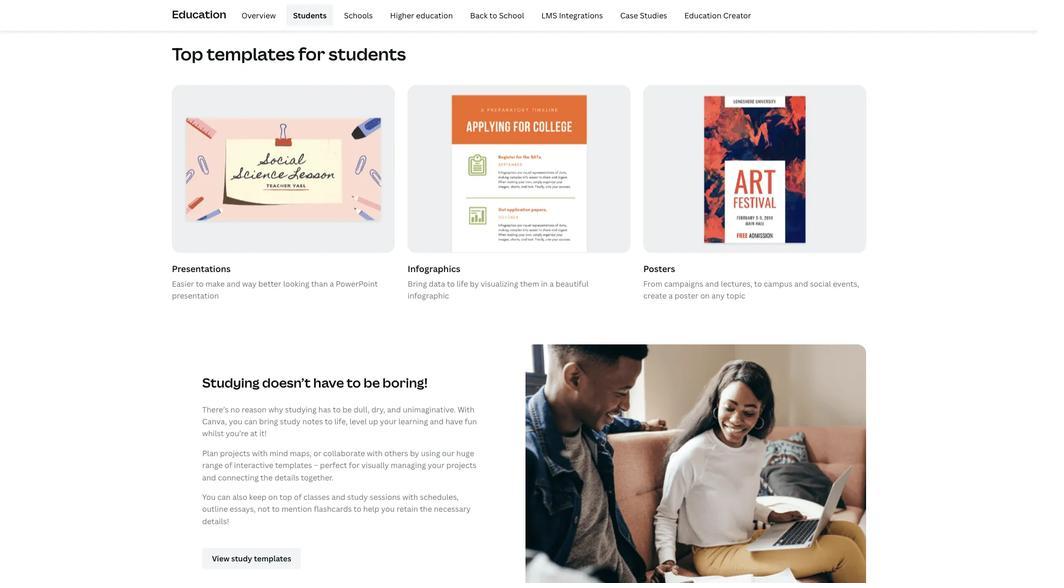 Task type: locate. For each thing, give the bounding box(es) containing it.
a for presentations
[[330, 279, 334, 289]]

it!
[[259, 429, 267, 439]]

0 horizontal spatial you
[[229, 417, 242, 427]]

create
[[643, 291, 667, 301]]

lectures,
[[721, 279, 752, 289]]

of right top
[[294, 493, 302, 503]]

study inside you can also keep on top of classes and study sessions with schedules, outline essays, not to mention flashcards to help you retain the necessary details!
[[347, 493, 368, 503]]

by
[[470, 279, 479, 289], [410, 449, 419, 459]]

1 vertical spatial have
[[446, 417, 463, 427]]

1 horizontal spatial for
[[349, 461, 360, 471]]

0 horizontal spatial a
[[330, 279, 334, 289]]

and right dry,
[[387, 405, 401, 415]]

1 vertical spatial for
[[349, 461, 360, 471]]

your inside plan projects with mind maps, or collaborate with others by using our huge range of interactive templates – perfect for visually managing your projects and connecting the details together.
[[428, 461, 445, 471]]

0 vertical spatial by
[[470, 279, 479, 289]]

of inside you can also keep on top of classes and study sessions with schedules, outline essays, not to mention flashcards to help you retain the necessary details!
[[294, 493, 302, 503]]

can
[[244, 417, 257, 427], [217, 493, 231, 503]]

reason
[[242, 405, 267, 415]]

0 horizontal spatial by
[[410, 449, 419, 459]]

1 vertical spatial templates
[[275, 461, 312, 471]]

you down no
[[229, 417, 242, 427]]

plan projects with mind maps, or collaborate with others by using our huge range of interactive templates – perfect for visually managing your projects and connecting the details together.
[[202, 449, 477, 483]]

1 horizontal spatial can
[[244, 417, 257, 427]]

a inside from campaigns and lectures, to campus and social events, create a poster on any topic
[[669, 291, 673, 301]]

0 vertical spatial for
[[298, 42, 325, 65]]

be up life,
[[343, 405, 352, 415]]

can inside there's no reason why studying has to be dull, dry, and unimaginative. with canva, you can bring study notes to life, level up your learning and have fun whilst you're at it!
[[244, 417, 257, 427]]

you inside you can also keep on top of classes and study sessions with schedules, outline essays, not to mention flashcards to help you retain the necessary details!
[[381, 505, 395, 515]]

back
[[470, 10, 488, 20]]

mention
[[282, 505, 312, 515]]

0 horizontal spatial can
[[217, 493, 231, 503]]

on inside from campaigns and lectures, to campus and social events, create a poster on any topic
[[700, 291, 710, 301]]

for down students link
[[298, 42, 325, 65]]

education left creator
[[685, 10, 722, 20]]

for
[[298, 42, 325, 65], [349, 461, 360, 471]]

on left any
[[700, 291, 710, 301]]

1 vertical spatial can
[[217, 493, 231, 503]]

1 horizontal spatial a
[[550, 279, 554, 289]]

necessary
[[434, 505, 471, 515]]

collaborate
[[323, 449, 365, 459]]

fun
[[465, 417, 477, 427]]

there's
[[202, 405, 229, 415]]

0 horizontal spatial projects
[[220, 449, 250, 459]]

to left life
[[447, 279, 455, 289]]

education
[[416, 10, 453, 20]]

templates down overview link at the left of the page
[[207, 42, 295, 65]]

posters
[[643, 263, 675, 275]]

studying
[[202, 375, 260, 392]]

0 horizontal spatial education
[[172, 6, 226, 21]]

on inside you can also keep on top of classes and study sessions with schedules, outline essays, not to mention flashcards to help you retain the necessary details!
[[268, 493, 278, 503]]

education up top
[[172, 6, 226, 21]]

to inside menu bar
[[489, 10, 497, 20]]

top
[[280, 493, 292, 503]]

0 horizontal spatial be
[[343, 405, 352, 415]]

to up presentation
[[196, 279, 204, 289]]

1 vertical spatial projects
[[446, 461, 477, 471]]

templates inside plan projects with mind maps, or collaborate with others by using our huge range of interactive templates – perfect for visually managing your projects and connecting the details together.
[[275, 461, 312, 471]]

lms integrations
[[542, 10, 603, 20]]

studying
[[285, 405, 317, 415]]

and inside plan projects with mind maps, or collaborate with others by using our huge range of interactive templates – perfect for visually managing your projects and connecting the details together.
[[202, 473, 216, 483]]

you
[[229, 417, 242, 427], [381, 505, 395, 515]]

1 horizontal spatial education
[[685, 10, 722, 20]]

study up the help
[[347, 493, 368, 503]]

education creator link
[[678, 4, 758, 26]]

flashcards
[[314, 505, 352, 515]]

0 horizontal spatial with
[[252, 449, 268, 459]]

0 vertical spatial projects
[[220, 449, 250, 459]]

1 vertical spatial of
[[294, 493, 302, 503]]

life,
[[334, 417, 348, 427]]

0 horizontal spatial study
[[280, 417, 301, 427]]

to up dull,
[[347, 375, 361, 392]]

you
[[202, 493, 216, 503]]

be up dry,
[[364, 375, 380, 392]]

the
[[261, 473, 273, 483], [420, 505, 432, 515]]

back to school link
[[464, 4, 531, 26]]

0 horizontal spatial the
[[261, 473, 273, 483]]

be inside there's no reason why studying has to be dull, dry, and unimaginative. with canva, you can bring study notes to life, level up your learning and have fun whilst you're at it!
[[343, 405, 352, 415]]

to left the help
[[354, 505, 361, 515]]

back to school
[[470, 10, 524, 20]]

0 horizontal spatial your
[[380, 417, 397, 427]]

a right in
[[550, 279, 554, 289]]

content feature - students studying - right text - 630 x 398 image
[[526, 345, 866, 584]]

2 horizontal spatial with
[[402, 493, 418, 503]]

can up outline
[[217, 493, 231, 503]]

0 vertical spatial you
[[229, 417, 242, 427]]

1 horizontal spatial on
[[700, 291, 710, 301]]

projects down huge in the bottom of the page
[[446, 461, 477, 471]]

and up flashcards
[[332, 493, 345, 503]]

have inside there's no reason why studying has to be dull, dry, and unimaginative. with canva, you can bring study notes to life, level up your learning and have fun whilst you're at it!
[[446, 417, 463, 427]]

1 horizontal spatial of
[[294, 493, 302, 503]]

for down the "collaborate"
[[349, 461, 360, 471]]

and down the range
[[202, 473, 216, 483]]

0 vertical spatial be
[[364, 375, 380, 392]]

social
[[810, 279, 831, 289]]

easier
[[172, 279, 194, 289]]

0 vertical spatial study
[[280, 417, 301, 427]]

infographics
[[408, 263, 460, 275]]

range
[[202, 461, 223, 471]]

a right create
[[669, 291, 673, 301]]

boring!
[[383, 375, 428, 392]]

1 horizontal spatial you
[[381, 505, 395, 515]]

the down interactive
[[261, 473, 273, 483]]

you down "sessions"
[[381, 505, 395, 515]]

your down using
[[428, 461, 445, 471]]

0 vertical spatial can
[[244, 417, 257, 427]]

of up 'connecting'
[[225, 461, 232, 471]]

lms integrations link
[[535, 4, 610, 26]]

overview
[[242, 10, 276, 20]]

1 horizontal spatial study
[[347, 493, 368, 503]]

0 vertical spatial your
[[380, 417, 397, 427]]

huge
[[456, 449, 474, 459]]

1 vertical spatial your
[[428, 461, 445, 471]]

and left way
[[227, 279, 240, 289]]

by up managing at left
[[410, 449, 419, 459]]

your right up
[[380, 417, 397, 427]]

projects
[[220, 449, 250, 459], [446, 461, 477, 471]]

0 horizontal spatial of
[[225, 461, 232, 471]]

students link
[[287, 4, 333, 26]]

0 vertical spatial the
[[261, 473, 273, 483]]

has
[[318, 405, 331, 415]]

to left campus
[[754, 279, 762, 289]]

our
[[442, 449, 455, 459]]

by inside plan projects with mind maps, or collaborate with others by using our huge range of interactive templates – perfect for visually managing your projects and connecting the details together.
[[410, 449, 419, 459]]

1 vertical spatial be
[[343, 405, 352, 415]]

why
[[268, 405, 283, 415]]

student poster image
[[644, 86, 866, 253]]

projects down 'you're'
[[220, 449, 250, 459]]

you inside there's no reason why studying has to be dull, dry, and unimaginative. with canva, you can bring study notes to life, level up your learning and have fun whilst you're at it!
[[229, 417, 242, 427]]

1 vertical spatial you
[[381, 505, 395, 515]]

others
[[384, 449, 408, 459]]

or
[[314, 449, 321, 459]]

1 vertical spatial by
[[410, 449, 419, 459]]

to
[[489, 10, 497, 20], [196, 279, 204, 289], [447, 279, 455, 289], [754, 279, 762, 289], [347, 375, 361, 392], [333, 405, 341, 415], [325, 417, 333, 427], [272, 505, 280, 515], [354, 505, 361, 515]]

interactive
[[234, 461, 273, 471]]

a inside bring data to life by visualizing them in a beautiful infographic
[[550, 279, 554, 289]]

menu bar containing overview
[[231, 4, 758, 26]]

your
[[380, 417, 397, 427], [428, 461, 445, 471]]

1 vertical spatial the
[[420, 505, 432, 515]]

a inside "easier to make and way better looking than a powerpoint presentation"
[[330, 279, 334, 289]]

a right than
[[330, 279, 334, 289]]

0 horizontal spatial for
[[298, 42, 325, 65]]

have up has on the left of page
[[313, 375, 344, 392]]

0 vertical spatial of
[[225, 461, 232, 471]]

a for infographics
[[550, 279, 554, 289]]

education inside menu bar
[[685, 10, 722, 20]]

2 horizontal spatial a
[[669, 291, 673, 301]]

by right life
[[470, 279, 479, 289]]

visually
[[361, 461, 389, 471]]

be
[[364, 375, 380, 392], [343, 405, 352, 415]]

0 vertical spatial have
[[313, 375, 344, 392]]

1 horizontal spatial have
[[446, 417, 463, 427]]

the down schedules,
[[420, 505, 432, 515]]

1 vertical spatial on
[[268, 493, 278, 503]]

top templates for students
[[172, 42, 406, 65]]

have left fun
[[446, 417, 463, 427]]

of
[[225, 461, 232, 471], [294, 493, 302, 503]]

bring
[[408, 279, 427, 289]]

study down studying
[[280, 417, 301, 427]]

0 horizontal spatial have
[[313, 375, 344, 392]]

connecting
[[218, 473, 259, 483]]

top
[[172, 42, 203, 65]]

1 vertical spatial study
[[347, 493, 368, 503]]

essays,
[[230, 505, 256, 515]]

and inside "easier to make and way better looking than a powerpoint presentation"
[[227, 279, 240, 289]]

templates up details
[[275, 461, 312, 471]]

unimaginative.
[[403, 405, 456, 415]]

plan
[[202, 449, 218, 459]]

on left top
[[268, 493, 278, 503]]

can up at
[[244, 417, 257, 427]]

higher education
[[390, 10, 453, 20]]

no
[[231, 405, 240, 415]]

with up interactive
[[252, 449, 268, 459]]

you can also keep on top of classes and study sessions with schedules, outline essays, not to mention flashcards to help you retain the necessary details!
[[202, 493, 471, 527]]

1 horizontal spatial projects
[[446, 461, 477, 471]]

0 vertical spatial on
[[700, 291, 710, 301]]

1 horizontal spatial your
[[428, 461, 445, 471]]

there's no reason why studying has to be dull, dry, and unimaginative. with canva, you can bring study notes to life, level up your learning and have fun whilst you're at it!
[[202, 405, 477, 439]]

menu bar
[[231, 4, 758, 26]]

using
[[421, 449, 440, 459]]

learning
[[399, 417, 428, 427]]

1 horizontal spatial the
[[420, 505, 432, 515]]

schedules,
[[420, 493, 459, 503]]

visualizing
[[481, 279, 518, 289]]

with up visually
[[367, 449, 383, 459]]

0 horizontal spatial on
[[268, 493, 278, 503]]

to right back
[[489, 10, 497, 20]]

to right not
[[272, 505, 280, 515]]

and
[[227, 279, 240, 289], [705, 279, 719, 289], [794, 279, 808, 289], [387, 405, 401, 415], [430, 417, 444, 427], [202, 473, 216, 483], [332, 493, 345, 503]]

with up retain
[[402, 493, 418, 503]]

1 horizontal spatial by
[[470, 279, 479, 289]]



Task type: vqa. For each thing, say whether or not it's contained in the screenshot.
Uploads button
no



Task type: describe. For each thing, give the bounding box(es) containing it.
dry,
[[372, 405, 385, 415]]

better
[[258, 279, 281, 289]]

poster
[[675, 291, 699, 301]]

to inside "easier to make and way better looking than a powerpoint presentation"
[[196, 279, 204, 289]]

whilst
[[202, 429, 224, 439]]

outline
[[202, 505, 228, 515]]

–
[[314, 461, 318, 471]]

them
[[520, 279, 539, 289]]

at
[[250, 429, 258, 439]]

lms
[[542, 10, 557, 20]]

presentation
[[172, 291, 219, 301]]

doesn't
[[262, 375, 311, 392]]

mind
[[270, 449, 288, 459]]

students
[[293, 10, 327, 20]]

level
[[350, 417, 367, 427]]

studying doesn't have to be boring!
[[202, 375, 428, 392]]

education for education creator
[[685, 10, 722, 20]]

the inside plan projects with mind maps, or collaborate with others by using our huge range of interactive templates – perfect for visually managing your projects and connecting the details together.
[[261, 473, 273, 483]]

help
[[363, 505, 379, 515]]

case
[[620, 10, 638, 20]]

beautiful
[[556, 279, 589, 289]]

together.
[[301, 473, 334, 483]]

campaigns
[[664, 279, 703, 289]]

schools link
[[338, 4, 379, 26]]

in
[[541, 279, 548, 289]]

and inside you can also keep on top of classes and study sessions with schedules, outline essays, not to mention flashcards to help you retain the necessary details!
[[332, 493, 345, 503]]

life
[[457, 279, 468, 289]]

student infographic image
[[408, 86, 630, 253]]

higher education link
[[384, 4, 459, 26]]

keep
[[249, 493, 266, 503]]

perfect
[[320, 461, 347, 471]]

study inside there's no reason why studying has to be dull, dry, and unimaginative. with canva, you can bring study notes to life, level up your learning and have fun whilst you're at it!
[[280, 417, 301, 427]]

make
[[206, 279, 225, 289]]

integrations
[[559, 10, 603, 20]]

sessions
[[370, 493, 401, 503]]

creator
[[723, 10, 751, 20]]

bring
[[259, 417, 278, 427]]

from
[[643, 279, 662, 289]]

school
[[499, 10, 524, 20]]

and up any
[[705, 279, 719, 289]]

way
[[242, 279, 257, 289]]

powerpoint
[[336, 279, 378, 289]]

with inside you can also keep on top of classes and study sessions with schedules, outline essays, not to mention flashcards to help you retain the necessary details!
[[402, 493, 418, 503]]

events,
[[833, 279, 859, 289]]

education creator
[[685, 10, 751, 20]]

you're
[[226, 429, 248, 439]]

your inside there's no reason why studying has to be dull, dry, and unimaginative. with canva, you can bring study notes to life, level up your learning and have fun whilst you're at it!
[[380, 417, 397, 427]]

details!
[[202, 517, 229, 527]]

retain
[[397, 505, 418, 515]]

1 horizontal spatial with
[[367, 449, 383, 459]]

infographic
[[408, 291, 449, 301]]

schools
[[344, 10, 373, 20]]

education for education
[[172, 6, 226, 21]]

to inside bring data to life by visualizing them in a beautiful infographic
[[447, 279, 455, 289]]

up
[[369, 417, 378, 427]]

details
[[275, 473, 299, 483]]

managing
[[391, 461, 426, 471]]

to left life,
[[325, 417, 333, 427]]

than
[[311, 279, 328, 289]]

higher
[[390, 10, 414, 20]]

overview link
[[235, 4, 282, 26]]

to right has on the left of page
[[333, 405, 341, 415]]

from campaigns and lectures, to campus and social events, create a poster on any topic
[[643, 279, 859, 301]]

to inside from campaigns and lectures, to campus and social events, create a poster on any topic
[[754, 279, 762, 289]]

studies
[[640, 10, 667, 20]]

not
[[258, 505, 270, 515]]

data
[[429, 279, 445, 289]]

maps,
[[290, 449, 312, 459]]

by inside bring data to life by visualizing them in a beautiful infographic
[[470, 279, 479, 289]]

and left "social"
[[794, 279, 808, 289]]

also
[[232, 493, 247, 503]]

the inside you can also keep on top of classes and study sessions with schedules, outline essays, not to mention flashcards to help you retain the necessary details!
[[420, 505, 432, 515]]

1 horizontal spatial be
[[364, 375, 380, 392]]

case studies
[[620, 10, 667, 20]]

for inside plan projects with mind maps, or collaborate with others by using our huge range of interactive templates – perfect for visually managing your projects and connecting the details together.
[[349, 461, 360, 471]]

0 vertical spatial templates
[[207, 42, 295, 65]]

case studies link
[[614, 4, 674, 26]]

bring data to life by visualizing them in a beautiful infographic
[[408, 279, 589, 301]]

students
[[329, 42, 406, 65]]

of inside plan projects with mind maps, or collaborate with others by using our huge range of interactive templates – perfect for visually managing your projects and connecting the details together.
[[225, 461, 232, 471]]

any
[[712, 291, 725, 301]]

can inside you can also keep on top of classes and study sessions with schedules, outline essays, not to mention flashcards to help you retain the necessary details!
[[217, 493, 231, 503]]

student presentation image
[[172, 86, 394, 253]]

and down unimaginative.
[[430, 417, 444, 427]]



